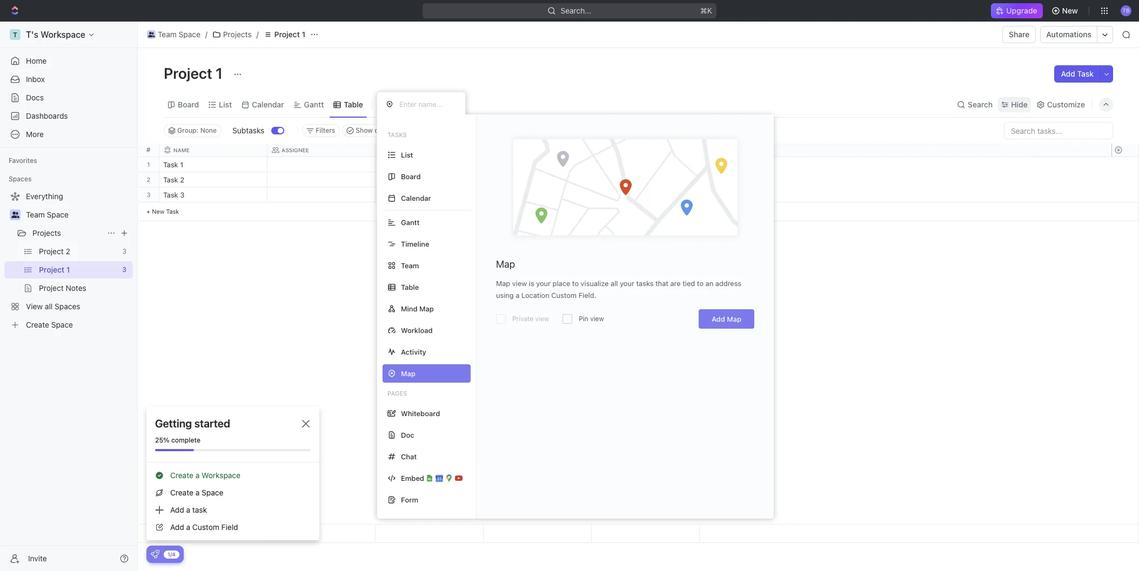Task type: vqa. For each thing, say whether or not it's contained in the screenshot.
pages
yes



Task type: describe. For each thing, give the bounding box(es) containing it.
1 horizontal spatial team
[[158, 30, 177, 39]]

form
[[401, 496, 418, 504]]

create a workspace
[[170, 471, 240, 480]]

2 vertical spatial space
[[202, 489, 223, 498]]

new for new task
[[152, 208, 164, 215]]

1 horizontal spatial view
[[535, 315, 549, 323]]

getting
[[155, 418, 192, 430]]

add for add a custom field
[[170, 523, 184, 532]]

add for add task
[[1061, 69, 1075, 78]]

team space link inside 'tree'
[[26, 206, 131, 224]]

customize button
[[1033, 97, 1088, 112]]

invite
[[28, 554, 47, 563]]

row group containing 1 2 3
[[138, 157, 159, 222]]

set priority image for 3
[[590, 188, 606, 204]]

add for add a task
[[170, 506, 184, 515]]

1 horizontal spatial list
[[401, 151, 413, 159]]

add task button
[[1055, 65, 1100, 83]]

place
[[553, 279, 570, 288]]

to for ‎task 2
[[382, 177, 390, 184]]

view button
[[377, 92, 412, 117]]

private view
[[512, 315, 549, 323]]

1 horizontal spatial calendar
[[401, 194, 431, 202]]

private
[[512, 315, 534, 323]]

show
[[356, 126, 373, 135]]

new button
[[1047, 2, 1085, 19]]

hide
[[1011, 100, 1028, 109]]

home
[[26, 56, 47, 65]]

1 horizontal spatial projects link
[[210, 28, 254, 41]]

favorites button
[[4, 155, 41, 168]]

1 vertical spatial task
[[163, 191, 178, 199]]

map inside map view is your place to visualize all your tasks that are tied to an address using a location custom field.
[[496, 279, 510, 288]]

mind
[[401, 305, 418, 313]]

pin view
[[579, 315, 604, 323]]

0 vertical spatial gantt
[[304, 100, 324, 109]]

custom inside map view is your place to visualize all your tasks that are tied to an address using a location custom field.
[[551, 291, 577, 300]]

⌘k
[[700, 6, 712, 15]]

0 horizontal spatial project 1
[[164, 64, 226, 82]]

1 inside 1 2 3
[[147, 161, 150, 168]]

show closed button
[[342, 124, 400, 137]]

to for task 3
[[382, 192, 390, 199]]

using
[[496, 291, 514, 300]]

Enter name... field
[[398, 99, 457, 109]]

add map
[[712, 315, 741, 324]]

visualize
[[581, 279, 609, 288]]

map view is your place to visualize all your tasks that are tied to an address using a location custom field.
[[496, 279, 742, 300]]

row group containing ‎task 1
[[159, 157, 700, 222]]

show closed
[[356, 126, 395, 135]]

automations
[[1046, 30, 1092, 39]]

workspace
[[202, 471, 240, 480]]

favorites
[[9, 157, 37, 165]]

location
[[522, 291, 549, 300]]

create for create a workspace
[[170, 471, 193, 480]]

getting started
[[155, 418, 230, 430]]

2 for 1
[[147, 176, 150, 183]]

new task
[[152, 208, 179, 215]]

table link
[[342, 97, 363, 112]]

sidebar navigation
[[0, 22, 138, 572]]

view for private view
[[590, 315, 604, 323]]

automations button
[[1041, 26, 1097, 43]]

chat
[[401, 453, 417, 461]]

a for workspace
[[195, 471, 200, 480]]

project inside 'project 1' link
[[274, 30, 300, 39]]

search...
[[561, 6, 591, 15]]

calendar link
[[250, 97, 284, 112]]

add a task
[[170, 506, 207, 515]]

workload
[[401, 326, 433, 335]]

timeline
[[401, 240, 429, 248]]

is
[[529, 279, 534, 288]]

to do for ‎task 1
[[382, 162, 401, 169]]

1/4
[[168, 552, 176, 558]]

field
[[221, 523, 238, 532]]

list link
[[217, 97, 232, 112]]

1 horizontal spatial space
[[179, 30, 200, 39]]

upgrade
[[1006, 6, 1037, 15]]

a for custom
[[186, 523, 190, 532]]

2 for ‎task
[[180, 176, 184, 184]]

all
[[611, 279, 618, 288]]

25%
[[155, 437, 169, 445]]

space inside 'tree'
[[47, 210, 69, 219]]

2 / from the left
[[256, 30, 259, 39]]

complete
[[171, 437, 200, 445]]

press space to select this row. row containing task 3
[[159, 188, 700, 204]]

press space to select this row. row containing 1
[[138, 157, 159, 172]]

closed
[[375, 126, 395, 135]]

view button
[[377, 97, 412, 112]]

create a space
[[170, 489, 223, 498]]

do for ‎task 1
[[392, 162, 401, 169]]

25% complete
[[155, 437, 200, 445]]

to do cell for ‎task 2
[[376, 172, 484, 187]]

‎task for ‎task 2
[[163, 176, 178, 184]]

field.
[[579, 291, 596, 300]]

0 horizontal spatial board
[[178, 100, 199, 109]]

share button
[[1003, 26, 1036, 43]]

set priority image for 2
[[590, 173, 606, 189]]



Task type: locate. For each thing, give the bounding box(es) containing it.
hide button
[[998, 97, 1031, 112]]

subtasks button
[[228, 122, 271, 139]]

tree containing team space
[[4, 188, 133, 334]]

1 vertical spatial user group image
[[11, 212, 19, 218]]

1 your from the left
[[536, 279, 551, 288]]

row
[[159, 144, 700, 157]]

gantt link
[[302, 97, 324, 112]]

to do for task 3
[[382, 192, 401, 199]]

0 vertical spatial project
[[274, 30, 300, 39]]

3 left task 3
[[147, 191, 151, 198]]

2 horizontal spatial team
[[401, 261, 419, 270]]

1 / from the left
[[205, 30, 207, 39]]

1 vertical spatial team space link
[[26, 206, 131, 224]]

dashboards
[[26, 111, 68, 121]]

0 vertical spatial task
[[1077, 69, 1094, 78]]

new inside button
[[1062, 6, 1078, 15]]

team space link
[[144, 28, 203, 41], [26, 206, 131, 224]]

new down task 3
[[152, 208, 164, 215]]

create for create a space
[[170, 489, 193, 498]]

user group image
[[148, 32, 155, 37], [11, 212, 19, 218]]

0 vertical spatial table
[[344, 100, 363, 109]]

embed
[[401, 474, 424, 483]]

1 horizontal spatial project
[[274, 30, 300, 39]]

0 horizontal spatial table
[[344, 100, 363, 109]]

gantt
[[304, 100, 324, 109], [401, 218, 420, 227]]

list down tasks
[[401, 151, 413, 159]]

task 3
[[163, 191, 184, 199]]

custom
[[551, 291, 577, 300], [192, 523, 219, 532]]

0 horizontal spatial custom
[[192, 523, 219, 532]]

0 vertical spatial projects link
[[210, 28, 254, 41]]

‎task for ‎task 1
[[163, 161, 178, 169]]

1 vertical spatial to do cell
[[376, 172, 484, 187]]

2 set priority element from the top
[[590, 173, 606, 189]]

add down an
[[712, 315, 725, 324]]

address
[[715, 279, 742, 288]]

1 horizontal spatial custom
[[551, 291, 577, 300]]

add for add map
[[712, 315, 725, 324]]

new
[[1062, 6, 1078, 15], [152, 208, 164, 215]]

tree inside sidebar navigation
[[4, 188, 133, 334]]

table up the show
[[344, 100, 363, 109]]

board left "list" link
[[178, 100, 199, 109]]

0 vertical spatial list
[[219, 100, 232, 109]]

to do cell for ‎task 1
[[376, 157, 484, 172]]

0 horizontal spatial project
[[164, 64, 212, 82]]

your
[[536, 279, 551, 288], [620, 279, 634, 288]]

1 to do cell from the top
[[376, 157, 484, 172]]

0 horizontal spatial /
[[205, 30, 207, 39]]

new for new
[[1062, 6, 1078, 15]]

0 horizontal spatial gantt
[[304, 100, 324, 109]]

a for task
[[186, 506, 190, 515]]

project
[[274, 30, 300, 39], [164, 64, 212, 82]]

gantt left table link
[[304, 100, 324, 109]]

1 vertical spatial team space
[[26, 210, 69, 219]]

3 do from the top
[[392, 192, 401, 199]]

create up add a task
[[170, 489, 193, 498]]

0 vertical spatial team
[[158, 30, 177, 39]]

1 horizontal spatial table
[[401, 283, 419, 292]]

grid containing ‎task 1
[[138, 144, 1139, 544]]

view
[[391, 100, 408, 109]]

2 to do cell from the top
[[376, 172, 484, 187]]

onboarding checklist button image
[[151, 551, 159, 559]]

a inside map view is your place to visualize all your tasks that are tied to an address using a location custom field.
[[516, 291, 520, 300]]

2 left ‎task 2
[[147, 176, 150, 183]]

view
[[512, 279, 527, 288], [535, 315, 549, 323], [590, 315, 604, 323]]

1 to do from the top
[[382, 162, 401, 169]]

2 inside 1 2 3
[[147, 176, 150, 183]]

set priority image
[[590, 173, 606, 189], [590, 188, 606, 204]]

1 vertical spatial to do
[[382, 177, 401, 184]]

map
[[496, 259, 515, 270], [496, 279, 510, 288], [419, 305, 434, 313], [727, 315, 741, 324]]

1 vertical spatial calendar
[[401, 194, 431, 202]]

row group
[[138, 157, 159, 222], [159, 157, 700, 222], [1112, 157, 1139, 222], [1112, 525, 1139, 543]]

view left is
[[512, 279, 527, 288]]

0 vertical spatial to do cell
[[376, 157, 484, 172]]

to
[[382, 162, 390, 169], [382, 177, 390, 184], [382, 192, 390, 199], [572, 279, 579, 288], [697, 279, 704, 288]]

projects
[[223, 30, 252, 39], [32, 229, 61, 238]]

‎task up ‎task 2
[[163, 161, 178, 169]]

2 set priority image from the top
[[590, 188, 606, 204]]

/
[[205, 30, 207, 39], [256, 30, 259, 39]]

3 to do from the top
[[382, 192, 401, 199]]

task inside button
[[1077, 69, 1094, 78]]

1 vertical spatial projects link
[[32, 225, 103, 242]]

2
[[180, 176, 184, 184], [147, 176, 150, 183]]

list up subtasks button
[[219, 100, 232, 109]]

2 vertical spatial do
[[392, 192, 401, 199]]

home link
[[4, 52, 133, 70]]

0 vertical spatial custom
[[551, 291, 577, 300]]

1 create from the top
[[170, 471, 193, 480]]

1 horizontal spatial 2
[[180, 176, 184, 184]]

project 1
[[274, 30, 305, 39], [164, 64, 226, 82]]

task for new task
[[166, 208, 179, 215]]

add inside button
[[1061, 69, 1075, 78]]

1 horizontal spatial gantt
[[401, 218, 420, 227]]

your right is
[[536, 279, 551, 288]]

1 vertical spatial list
[[401, 151, 413, 159]]

docs link
[[4, 89, 133, 106]]

0 horizontal spatial team space link
[[26, 206, 131, 224]]

are
[[670, 279, 681, 288]]

new up automations
[[1062, 6, 1078, 15]]

1 set priority element from the top
[[590, 158, 606, 174]]

1 vertical spatial project
[[164, 64, 212, 82]]

tasks
[[387, 131, 407, 138]]

set priority element for task 3
[[590, 188, 606, 204]]

2 to do from the top
[[382, 177, 401, 184]]

press space to select this row. row containing ‎task 1
[[159, 157, 700, 174]]

1 vertical spatial ‎task
[[163, 176, 178, 184]]

1 vertical spatial space
[[47, 210, 69, 219]]

spaces
[[9, 175, 32, 183]]

user group image inside team space link
[[148, 32, 155, 37]]

3
[[180, 191, 184, 199], [147, 191, 151, 198]]

customize
[[1047, 100, 1085, 109]]

close image
[[302, 420, 310, 428]]

to do for ‎task 2
[[382, 177, 401, 184]]

1 vertical spatial new
[[152, 208, 164, 215]]

activity
[[401, 348, 426, 356]]

a right using
[[516, 291, 520, 300]]

press space to select this row. row
[[138, 157, 159, 172], [159, 157, 700, 174], [138, 172, 159, 188], [159, 172, 700, 189], [138, 188, 159, 203], [159, 188, 700, 204], [159, 525, 700, 544]]

mind map
[[401, 305, 434, 313]]

inbox link
[[4, 71, 133, 88]]

set priority element for ‎task 2
[[590, 173, 606, 189]]

to do cell for task 3
[[376, 188, 484, 202]]

2 do from the top
[[392, 177, 401, 184]]

0 horizontal spatial list
[[219, 100, 232, 109]]

gantt up timeline
[[401, 218, 420, 227]]

1 vertical spatial project 1
[[164, 64, 226, 82]]

tree
[[4, 188, 133, 334]]

board link
[[176, 97, 199, 112]]

team
[[158, 30, 177, 39], [26, 210, 45, 219], [401, 261, 419, 270]]

a up task at the bottom of page
[[195, 489, 200, 498]]

1 vertical spatial create
[[170, 489, 193, 498]]

calendar
[[252, 100, 284, 109], [401, 194, 431, 202]]

0 vertical spatial space
[[179, 30, 200, 39]]

calendar up subtasks button
[[252, 100, 284, 109]]

1 do from the top
[[392, 162, 401, 169]]

share
[[1009, 30, 1030, 39]]

0 vertical spatial project 1
[[274, 30, 305, 39]]

upgrade link
[[991, 3, 1043, 18]]

3 to do cell from the top
[[376, 188, 484, 202]]

do for ‎task 2
[[392, 177, 401, 184]]

0 horizontal spatial 3
[[147, 191, 151, 198]]

inbox
[[26, 75, 45, 84]]

1 vertical spatial gantt
[[401, 218, 420, 227]]

1 horizontal spatial board
[[401, 172, 421, 181]]

0 horizontal spatial team
[[26, 210, 45, 219]]

onboarding checklist button element
[[151, 551, 159, 559]]

add a custom field
[[170, 523, 238, 532]]

add up "customize"
[[1061, 69, 1075, 78]]

0 horizontal spatial calendar
[[252, 100, 284, 109]]

team space inside sidebar navigation
[[26, 210, 69, 219]]

custom down task at the bottom of page
[[192, 523, 219, 532]]

started
[[194, 418, 230, 430]]

a for space
[[195, 489, 200, 498]]

press space to select this row. row containing 3
[[138, 188, 159, 203]]

add left task at the bottom of page
[[170, 506, 184, 515]]

board
[[178, 100, 199, 109], [401, 172, 421, 181]]

0 horizontal spatial 2
[[147, 176, 150, 183]]

your right all
[[620, 279, 634, 288]]

1 horizontal spatial 3
[[180, 191, 184, 199]]

0 horizontal spatial projects
[[32, 229, 61, 238]]

to do cell
[[376, 157, 484, 172], [376, 172, 484, 187], [376, 188, 484, 202]]

set priority element
[[590, 158, 606, 174], [590, 173, 606, 189], [590, 188, 606, 204]]

board down tasks
[[401, 172, 421, 181]]

new inside "grid"
[[152, 208, 164, 215]]

task
[[192, 506, 207, 515]]

that
[[656, 279, 668, 288]]

0 horizontal spatial team space
[[26, 210, 69, 219]]

1 vertical spatial table
[[401, 283, 419, 292]]

project 1 link
[[261, 28, 308, 41]]

0 horizontal spatial user group image
[[11, 212, 19, 218]]

do for task 3
[[392, 192, 401, 199]]

create up create a space
[[170, 471, 193, 480]]

press space to select this row. row containing 2
[[138, 172, 159, 188]]

search
[[968, 100, 993, 109]]

0 vertical spatial ‎task
[[163, 161, 178, 169]]

2 create from the top
[[170, 489, 193, 498]]

0 vertical spatial team space
[[158, 30, 200, 39]]

dashboards link
[[4, 108, 133, 125]]

task for add task
[[1077, 69, 1094, 78]]

set priority element for ‎task 1
[[590, 158, 606, 174]]

2 inside press space to select this row. row
[[180, 176, 184, 184]]

a up create a space
[[195, 471, 200, 480]]

pages
[[387, 390, 407, 397]]

2 vertical spatial to do cell
[[376, 188, 484, 202]]

0 horizontal spatial view
[[512, 279, 527, 288]]

1
[[302, 30, 305, 39], [216, 64, 223, 82], [180, 161, 183, 169], [147, 161, 150, 168]]

view right pin
[[590, 315, 604, 323]]

projects link
[[210, 28, 254, 41], [32, 225, 103, 242]]

list
[[219, 100, 232, 109], [401, 151, 413, 159]]

0 vertical spatial board
[[178, 100, 199, 109]]

subtasks
[[232, 126, 264, 135]]

0 horizontal spatial your
[[536, 279, 551, 288]]

grid
[[138, 144, 1139, 544]]

2 ‎task from the top
[[163, 176, 178, 184]]

1 horizontal spatial your
[[620, 279, 634, 288]]

‎task 1
[[163, 161, 183, 169]]

cell
[[268, 157, 376, 172], [484, 157, 592, 172], [268, 172, 376, 187], [484, 172, 592, 187], [268, 188, 376, 202], [484, 188, 592, 202]]

0 vertical spatial team space link
[[144, 28, 203, 41]]

2 your from the left
[[620, 279, 634, 288]]

0 horizontal spatial projects link
[[32, 225, 103, 242]]

‎task 2
[[163, 176, 184, 184]]

0 vertical spatial calendar
[[252, 100, 284, 109]]

calendar up timeline
[[401, 194, 431, 202]]

0 vertical spatial do
[[392, 162, 401, 169]]

2 vertical spatial team
[[401, 261, 419, 270]]

1 vertical spatial custom
[[192, 523, 219, 532]]

1 horizontal spatial user group image
[[148, 32, 155, 37]]

create
[[170, 471, 193, 480], [170, 489, 193, 498]]

view right private on the bottom of page
[[535, 315, 549, 323]]

a down add a task
[[186, 523, 190, 532]]

1 horizontal spatial team space
[[158, 30, 200, 39]]

user group image inside 'tree'
[[11, 212, 19, 218]]

0 vertical spatial new
[[1062, 6, 1078, 15]]

an
[[706, 279, 713, 288]]

tied
[[683, 279, 695, 288]]

search button
[[954, 97, 996, 112]]

task down task 3
[[166, 208, 179, 215]]

1 horizontal spatial new
[[1062, 6, 1078, 15]]

view for map
[[512, 279, 527, 288]]

task down ‎task 2
[[163, 191, 178, 199]]

0 horizontal spatial space
[[47, 210, 69, 219]]

team inside 'tree'
[[26, 210, 45, 219]]

1 vertical spatial do
[[392, 177, 401, 184]]

1 horizontal spatial project 1
[[274, 30, 305, 39]]

1 ‎task from the top
[[163, 161, 178, 169]]

add task
[[1061, 69, 1094, 78]]

press space to select this row. row containing ‎task 2
[[159, 172, 700, 189]]

0 vertical spatial to do
[[382, 162, 401, 169]]

3 inside press space to select this row. row
[[180, 191, 184, 199]]

docs
[[26, 93, 44, 102]]

1 vertical spatial board
[[401, 172, 421, 181]]

task up "customize"
[[1077, 69, 1094, 78]]

set priority image
[[590, 158, 606, 174]]

0 horizontal spatial new
[[152, 208, 164, 215]]

a left task at the bottom of page
[[186, 506, 190, 515]]

doc
[[401, 431, 414, 440]]

list inside "list" link
[[219, 100, 232, 109]]

table
[[344, 100, 363, 109], [401, 283, 419, 292]]

2 vertical spatial task
[[166, 208, 179, 215]]

1 vertical spatial team
[[26, 210, 45, 219]]

0 vertical spatial user group image
[[148, 32, 155, 37]]

2 horizontal spatial space
[[202, 489, 223, 498]]

table up mind
[[401, 283, 419, 292]]

0 vertical spatial create
[[170, 471, 193, 480]]

1 set priority image from the top
[[590, 173, 606, 189]]

whiteboard
[[401, 409, 440, 418]]

1 horizontal spatial projects
[[223, 30, 252, 39]]

3 set priority element from the top
[[590, 188, 606, 204]]

0 vertical spatial projects
[[223, 30, 252, 39]]

tasks
[[636, 279, 654, 288]]

1 horizontal spatial /
[[256, 30, 259, 39]]

‎task down ‎task 1
[[163, 176, 178, 184]]

2 horizontal spatial view
[[590, 315, 604, 323]]

add down add a task
[[170, 523, 184, 532]]

Search tasks... text field
[[1005, 123, 1113, 139]]

to do
[[382, 162, 401, 169], [382, 177, 401, 184], [382, 192, 401, 199]]

1 vertical spatial projects
[[32, 229, 61, 238]]

projects link inside 'tree'
[[32, 225, 103, 242]]

custom down place
[[551, 291, 577, 300]]

task
[[1077, 69, 1094, 78], [163, 191, 178, 199], [166, 208, 179, 215]]

view inside map view is your place to visualize all your tasks that are tied to an address using a location custom field.
[[512, 279, 527, 288]]

2 vertical spatial to do
[[382, 192, 401, 199]]

pin
[[579, 315, 588, 323]]

to for ‎task 1
[[382, 162, 390, 169]]

#
[[146, 146, 150, 154]]

1 horizontal spatial team space link
[[144, 28, 203, 41]]

1 2 3
[[147, 161, 151, 198]]

projects inside sidebar navigation
[[32, 229, 61, 238]]

3 down ‎task 2
[[180, 191, 184, 199]]

2 up task 3
[[180, 176, 184, 184]]



